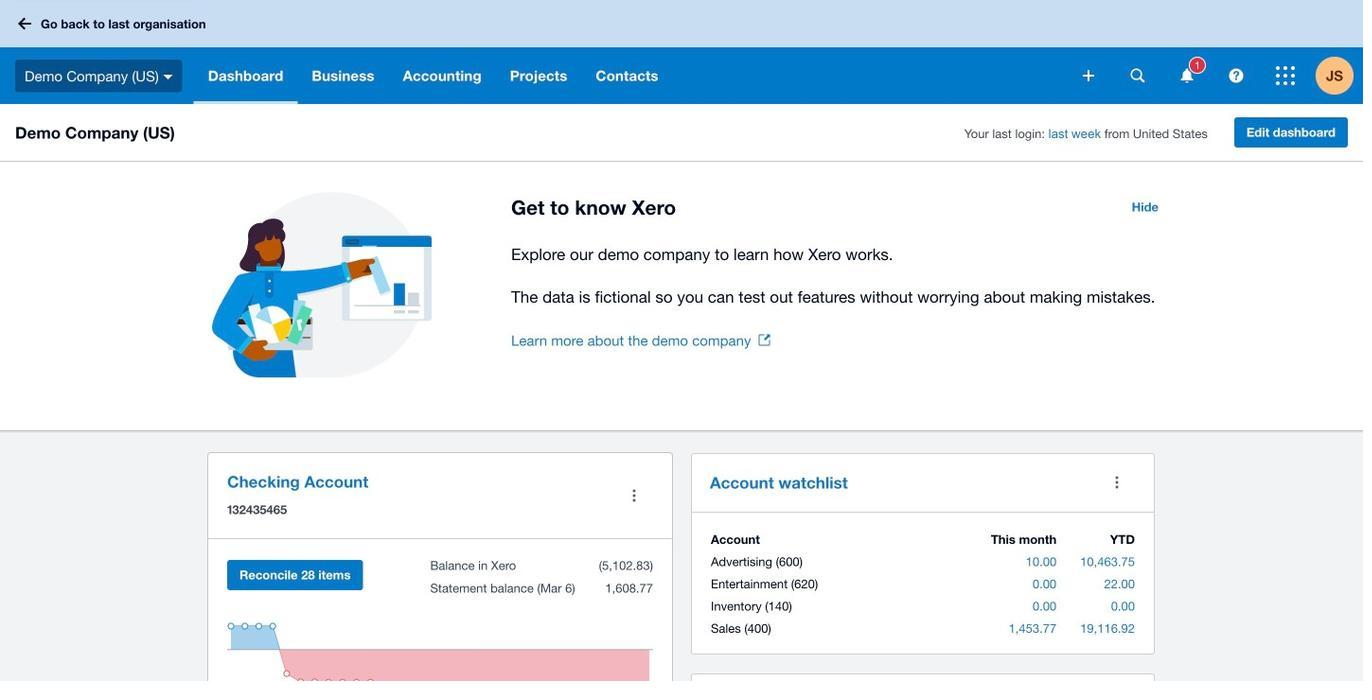 Task type: vqa. For each thing, say whether or not it's contained in the screenshot.
'PROGRESS'
no



Task type: locate. For each thing, give the bounding box(es) containing it.
0 horizontal spatial svg image
[[164, 75, 173, 79]]

banner
[[0, 0, 1364, 104]]

svg image
[[18, 18, 31, 30], [1277, 66, 1296, 85], [1131, 69, 1145, 83], [1181, 69, 1194, 83]]

svg image
[[1230, 69, 1244, 83], [1083, 70, 1095, 81], [164, 75, 173, 79]]



Task type: describe. For each thing, give the bounding box(es) containing it.
manage menu toggle image
[[616, 477, 653, 515]]

intro banner body element
[[511, 241, 1171, 311]]

2 horizontal spatial svg image
[[1230, 69, 1244, 83]]

1 horizontal spatial svg image
[[1083, 70, 1095, 81]]



